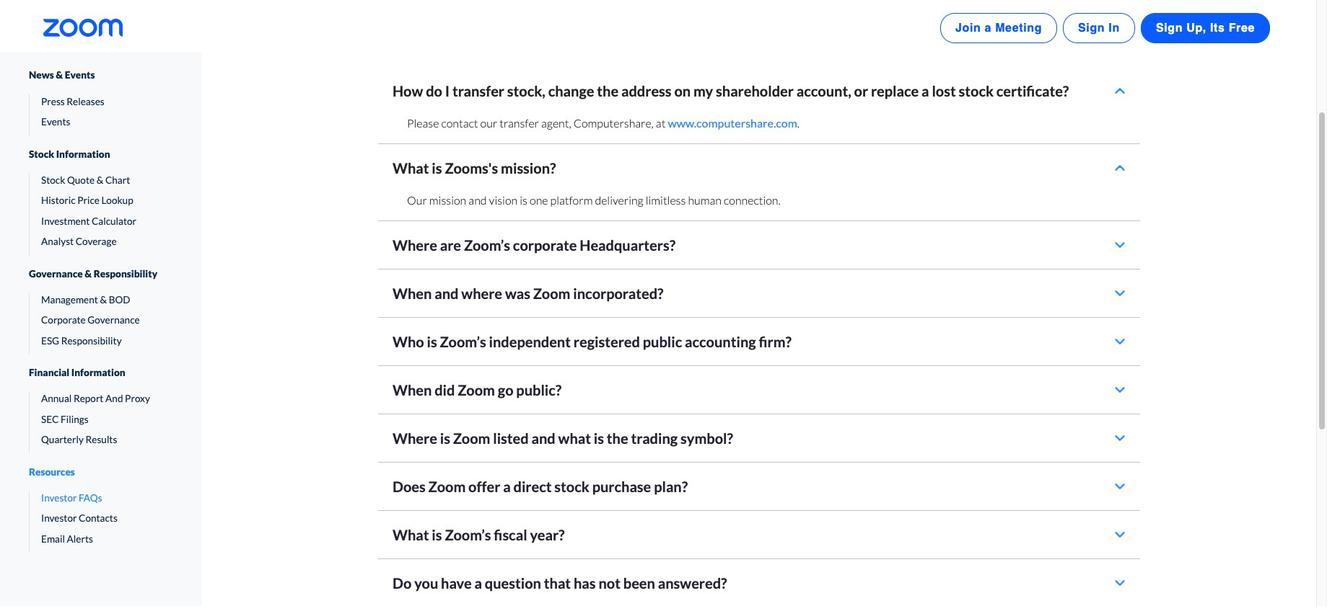 Task type: locate. For each thing, give the bounding box(es) containing it.
information up quote
[[56, 149, 110, 160]]

0 vertical spatial information
[[56, 149, 110, 160]]

transfer right i
[[452, 83, 504, 100]]

1 when from the top
[[393, 285, 432, 303]]

is up "you"
[[432, 527, 442, 544]]

investor faqs
[[41, 493, 102, 505]]

0 vertical spatial investor
[[29, 38, 66, 49]]

0 horizontal spatial governance
[[29, 268, 83, 280]]

information
[[56, 149, 110, 160], [71, 368, 125, 379]]

stock right direct
[[554, 479, 589, 496]]

governance up management
[[29, 268, 83, 280]]

1 vertical spatial investor
[[41, 493, 77, 505]]

1 what from the top
[[393, 160, 429, 177]]

show all link
[[378, 39, 1140, 56]]

stock for stock information
[[29, 149, 54, 160]]

events
[[65, 70, 95, 81], [41, 117, 70, 128]]

0 vertical spatial transfer
[[452, 83, 504, 100]]

incorporated?
[[573, 285, 663, 303]]

governance & responsibility link
[[29, 255, 173, 293]]

sec
[[41, 414, 59, 426]]

& up management & bod
[[85, 268, 92, 280]]

sign up, its free
[[1156, 22, 1255, 35]]

1 vertical spatial stock
[[554, 479, 589, 496]]

answered?
[[658, 575, 727, 593]]

where
[[461, 285, 502, 303]]

when did zoom go public?
[[393, 382, 562, 399]]

1 vertical spatial transfer
[[500, 116, 539, 130]]

zoom left go
[[458, 382, 495, 399]]

0 vertical spatial stock
[[29, 149, 54, 160]]

resources
[[29, 467, 75, 478]]

purchase
[[592, 479, 651, 496]]

0 vertical spatial the
[[597, 83, 619, 100]]

0 vertical spatial stock
[[959, 83, 994, 100]]

investor inside investor overview "link"
[[29, 38, 66, 49]]

stock right the lost
[[959, 83, 994, 100]]

1 sign from the left
[[1078, 22, 1105, 35]]

investor inside investor faqs link
[[41, 493, 77, 505]]

zoom's up when did zoom go public?
[[440, 334, 486, 351]]

offer
[[468, 479, 500, 496]]

historic price lookup link
[[30, 194, 173, 209]]

firm?
[[759, 334, 792, 351]]

stock
[[29, 149, 54, 160], [41, 175, 65, 186]]

1 vertical spatial responsibility
[[61, 336, 122, 347]]

investor faq image
[[1016, 0, 1149, 33]]

0 vertical spatial responsibility
[[94, 268, 157, 280]]

0 vertical spatial events
[[65, 70, 95, 81]]

question
[[485, 575, 541, 593]]

the up the please contact our transfer agent, computershare, at www.computershare.com .
[[597, 83, 619, 100]]

lost
[[932, 83, 956, 100]]

2 sign from the left
[[1156, 22, 1183, 35]]

& right news
[[56, 70, 63, 81]]

information for quote
[[56, 149, 110, 160]]

1 horizontal spatial sign
[[1156, 22, 1183, 35]]

where
[[393, 237, 437, 254], [393, 430, 437, 448]]

email
[[41, 534, 65, 546]]

sign
[[1078, 22, 1105, 35], [1156, 22, 1183, 35]]

investment
[[41, 216, 90, 227]]

corporate
[[513, 237, 577, 254]]

1 horizontal spatial stock
[[959, 83, 994, 100]]

is right who
[[427, 334, 437, 351]]

1 vertical spatial the
[[607, 430, 628, 448]]

change
[[548, 83, 594, 100]]

where left are
[[393, 237, 437, 254]]

stock for stock quote & chart
[[41, 175, 65, 186]]

what is zooms's mission?
[[393, 160, 556, 177]]

0 vertical spatial what
[[393, 160, 429, 177]]

2 what from the top
[[393, 527, 429, 544]]

1 vertical spatial stock
[[41, 175, 65, 186]]

is for listed
[[440, 430, 450, 448]]

investor up news
[[29, 38, 66, 49]]

releases
[[67, 96, 104, 108]]

i
[[445, 83, 450, 100]]

show all
[[1096, 40, 1140, 54]]

investor up the email
[[41, 514, 77, 525]]

0 vertical spatial when
[[393, 285, 432, 303]]

what
[[393, 160, 429, 177], [393, 527, 429, 544]]

and
[[469, 194, 487, 207], [435, 285, 459, 303], [105, 394, 123, 405], [531, 430, 555, 448]]

& for news
[[56, 70, 63, 81]]

accounting
[[685, 334, 756, 351]]

when for when and where was zoom incorporated?
[[393, 285, 432, 303]]

one
[[530, 194, 548, 207]]

1 where from the top
[[393, 237, 437, 254]]

sign for sign in
[[1078, 22, 1105, 35]]

up,
[[1186, 22, 1206, 35]]

is up mission
[[432, 160, 442, 177]]

responsibility down corporate governance
[[61, 336, 122, 347]]

was
[[505, 285, 530, 303]]

who is zoom's independent registered public accounting firm?
[[393, 334, 792, 351]]

when left did at the bottom
[[393, 382, 432, 399]]

1 vertical spatial what
[[393, 527, 429, 544]]

is for independent
[[427, 334, 437, 351]]

.
[[797, 116, 800, 130]]

stock information link
[[29, 136, 173, 173]]

vision
[[489, 194, 518, 207]]

its
[[1210, 22, 1225, 35]]

0 vertical spatial where
[[393, 237, 437, 254]]

is for mission?
[[432, 160, 442, 177]]

zoom's for independent
[[440, 334, 486, 351]]

0 vertical spatial zoom's
[[464, 237, 510, 254]]

a right offer
[[503, 479, 511, 496]]

esg responsibility link
[[30, 334, 173, 349]]

when up who
[[393, 285, 432, 303]]

on
[[674, 83, 691, 100]]

has
[[574, 575, 596, 593]]

management & bod
[[41, 295, 130, 306]]

transfer right our
[[500, 116, 539, 130]]

how do i transfer stock, change the address on my shareholder account, or replace a lost stock certificate?
[[393, 83, 1069, 100]]

& left chart
[[97, 175, 103, 186]]

investor for investor overview
[[29, 38, 66, 49]]

stock quote & chart
[[41, 175, 130, 186]]

sign left up, at the right top
[[1156, 22, 1183, 35]]

faqs
[[79, 493, 102, 505]]

0 horizontal spatial sign
[[1078, 22, 1105, 35]]

agent,
[[541, 116, 571, 130]]

press releases
[[41, 96, 104, 108]]

1 horizontal spatial governance
[[88, 315, 140, 327]]

free
[[1229, 22, 1255, 35]]

zoom's left fiscal
[[445, 527, 491, 544]]

a
[[985, 22, 992, 35], [922, 83, 929, 100], [503, 479, 511, 496], [474, 575, 482, 593]]

does
[[393, 479, 426, 496]]

1 vertical spatial zoom's
[[440, 334, 486, 351]]

investor overview
[[29, 38, 112, 49]]

zoom's right are
[[464, 237, 510, 254]]

meeting
[[995, 22, 1042, 35]]

proxy
[[125, 394, 150, 405]]

where is zoom listed and what is the trading symbol?
[[393, 430, 733, 448]]

&
[[56, 70, 63, 81], [97, 175, 103, 186], [85, 268, 92, 280], [100, 295, 107, 306]]

financial information
[[29, 368, 125, 379]]

investor contacts
[[41, 514, 117, 525]]

financial information link
[[29, 355, 173, 392]]

platform
[[550, 194, 593, 207]]

quarterly results
[[41, 435, 117, 446]]

and left what
[[531, 430, 555, 448]]

what
[[558, 430, 591, 448]]

2 where from the top
[[393, 430, 437, 448]]

what for what is zooms's mission?
[[393, 160, 429, 177]]

sign left in
[[1078, 22, 1105, 35]]

been
[[623, 575, 655, 593]]

sec filings link
[[30, 413, 173, 428]]

is for fiscal
[[432, 527, 442, 544]]

is right what
[[594, 430, 604, 448]]

events link
[[30, 115, 173, 130]]

and left where
[[435, 285, 459, 303]]

where up does
[[393, 430, 437, 448]]

information up annual report and proxy at bottom left
[[71, 368, 125, 379]]

responsibility
[[94, 268, 157, 280], [61, 336, 122, 347]]

computershare,
[[573, 116, 654, 130]]

is down did at the bottom
[[440, 430, 450, 448]]

events down press
[[41, 117, 70, 128]]

2 vertical spatial zoom's
[[445, 527, 491, 544]]

2 when from the top
[[393, 382, 432, 399]]

events up releases
[[65, 70, 95, 81]]

what down does
[[393, 527, 429, 544]]

shareholder
[[716, 83, 794, 100]]

where for where is zoom listed and what is the trading symbol?
[[393, 430, 437, 448]]

coverage
[[76, 236, 117, 248]]

what for what is zoom's fiscal year?
[[393, 527, 429, 544]]

the left trading
[[607, 430, 628, 448]]

management & bod link
[[30, 293, 173, 308]]

1 vertical spatial where
[[393, 430, 437, 448]]

quarterly results link
[[30, 433, 173, 448]]

investor for investor faqs
[[41, 493, 77, 505]]

governance
[[29, 268, 83, 280], [88, 315, 140, 327]]

analyst coverage
[[41, 236, 117, 248]]

a right 'have'
[[474, 575, 482, 593]]

investor down resources
[[41, 493, 77, 505]]

investor inside investor contacts link
[[41, 514, 77, 525]]

0 horizontal spatial stock
[[554, 479, 589, 496]]

1 vertical spatial information
[[71, 368, 125, 379]]

& left bod
[[100, 295, 107, 306]]

2 vertical spatial investor
[[41, 514, 77, 525]]

management
[[41, 295, 98, 306]]

join
[[955, 22, 981, 35]]

investment calculator
[[41, 216, 136, 227]]

governance down bod
[[88, 315, 140, 327]]

what up our
[[393, 160, 429, 177]]

1 vertical spatial when
[[393, 382, 432, 399]]

responsibility up bod
[[94, 268, 157, 280]]

our
[[480, 116, 497, 130]]

where for where are zoom's corporate headquarters?
[[393, 237, 437, 254]]

our
[[407, 194, 427, 207]]



Task type: describe. For each thing, give the bounding box(es) containing it.
direct
[[513, 479, 552, 496]]

in
[[1109, 22, 1120, 35]]

investment calculator link
[[30, 214, 173, 229]]

historic price lookup
[[41, 195, 133, 207]]

analyst coverage link
[[30, 235, 173, 250]]

zoom's for fiscal
[[445, 527, 491, 544]]

mission
[[429, 194, 466, 207]]

price
[[77, 195, 100, 207]]

fiscal
[[494, 527, 527, 544]]

investor for investor contacts
[[41, 514, 77, 525]]

overview
[[68, 38, 112, 49]]

do
[[426, 83, 442, 100]]

who
[[393, 334, 424, 351]]

0 vertical spatial governance
[[29, 268, 83, 280]]

& for management
[[100, 295, 107, 306]]

show
[[1096, 40, 1124, 54]]

zoom left listed
[[453, 430, 490, 448]]

resources link
[[29, 454, 173, 492]]

sign in link
[[1063, 13, 1135, 43]]

zoom's for corporate
[[464, 237, 510, 254]]

or
[[854, 83, 868, 100]]

analyst
[[41, 236, 74, 248]]

you
[[414, 575, 438, 593]]

stock,
[[507, 83, 545, 100]]

zooms's
[[445, 160, 498, 177]]

join a meeting link
[[940, 13, 1057, 43]]

report
[[74, 394, 104, 405]]

alerts
[[67, 534, 93, 546]]

headquarters?
[[580, 237, 676, 254]]

contact
[[441, 116, 478, 130]]

chart
[[105, 175, 130, 186]]

stock quote & chart link
[[30, 173, 173, 188]]

do
[[393, 575, 412, 593]]

listed
[[493, 430, 529, 448]]

1 vertical spatial events
[[41, 117, 70, 128]]

& for governance
[[85, 268, 92, 280]]

sign in
[[1078, 22, 1120, 35]]

email alerts link
[[30, 533, 173, 547]]

limitless
[[646, 194, 686, 207]]

1 vertical spatial governance
[[88, 315, 140, 327]]

symbol?
[[680, 430, 733, 448]]

a left the lost
[[922, 83, 929, 100]]

plan?
[[654, 479, 688, 496]]

filings
[[61, 414, 88, 426]]

corporate
[[41, 315, 86, 327]]

my
[[693, 83, 713, 100]]

does zoom offer a direct stock purchase plan?
[[393, 479, 688, 496]]

that
[[544, 575, 571, 593]]

esg responsibility
[[41, 336, 122, 347]]

press
[[41, 96, 65, 108]]

our mission and vision is one platform delivering limitless human connection.
[[407, 194, 781, 207]]

www.computershare.com link
[[668, 116, 797, 130]]

annual report and proxy
[[41, 394, 150, 405]]

public
[[643, 334, 682, 351]]

account,
[[796, 83, 851, 100]]

news & events link
[[29, 57, 173, 95]]

zoom video communications, inc. logo image
[[43, 19, 123, 37]]

where are zoom's corporate headquarters?
[[393, 237, 676, 254]]

news
[[29, 70, 54, 81]]

esg
[[41, 336, 59, 347]]

calculator
[[92, 216, 136, 227]]

financial
[[29, 368, 69, 379]]

is left the one
[[520, 194, 527, 207]]

and left proxy
[[105, 394, 123, 405]]

quarterly
[[41, 435, 84, 446]]

historic
[[41, 195, 75, 207]]

zoom left offer
[[428, 479, 466, 496]]

go
[[498, 382, 513, 399]]

independent
[[489, 334, 571, 351]]

quote
[[67, 175, 95, 186]]

did
[[435, 382, 455, 399]]

information for report
[[71, 368, 125, 379]]

news & events
[[29, 70, 95, 81]]

sign for sign up, its free
[[1156, 22, 1183, 35]]

investor faqs link
[[30, 492, 173, 506]]

join a meeting
[[955, 22, 1042, 35]]

when for when did zoom go public?
[[393, 382, 432, 399]]

sign up, its free link
[[1141, 13, 1270, 43]]

replace
[[871, 83, 919, 100]]

a right join
[[985, 22, 992, 35]]

transfer for agent,
[[500, 116, 539, 130]]

at
[[656, 116, 666, 130]]

and left "vision"
[[469, 194, 487, 207]]

investor overview link
[[29, 31, 173, 57]]

all
[[1126, 40, 1140, 54]]

certificate?
[[996, 83, 1069, 100]]

zoom right was
[[533, 285, 570, 303]]

contacts
[[79, 514, 117, 525]]

transfer for stock,
[[452, 83, 504, 100]]



Task type: vqa. For each thing, say whether or not it's contained in the screenshot.
Please contact our transfer agent, Computershare, at www.computershare.com .
yes



